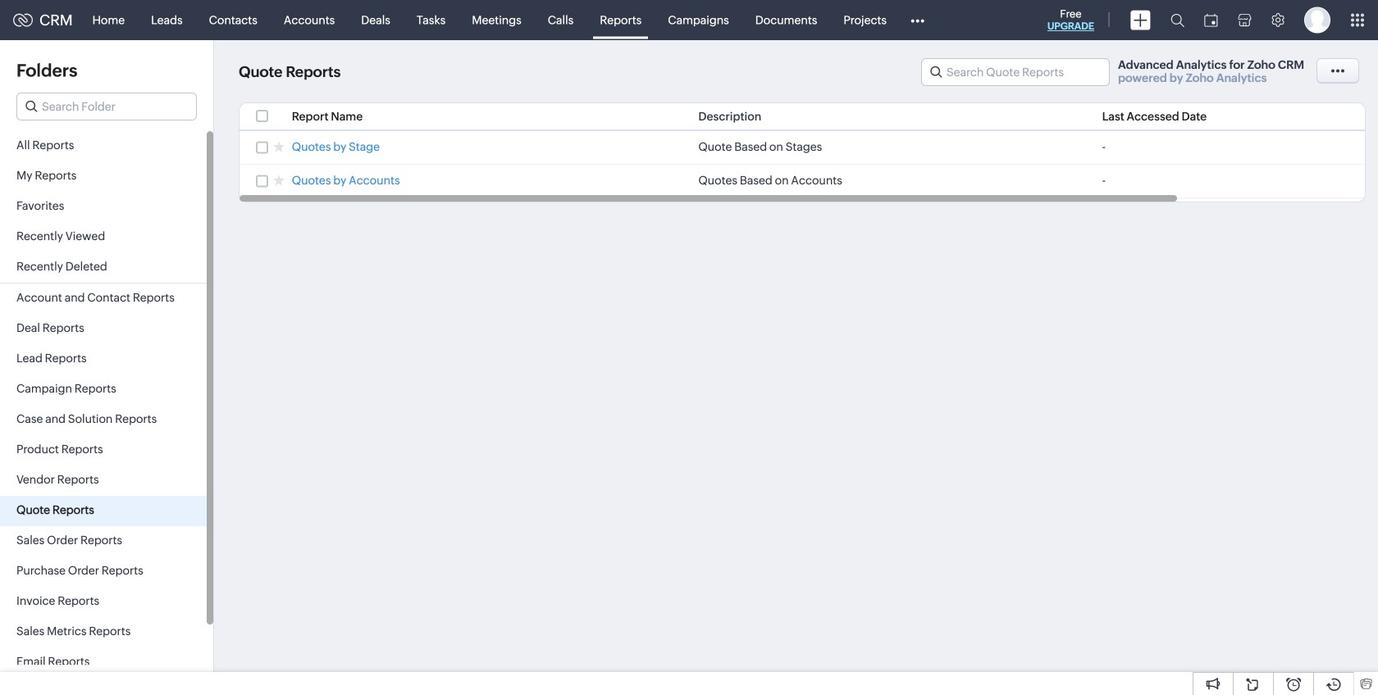Task type: describe. For each thing, give the bounding box(es) containing it.
create menu element
[[1121, 0, 1161, 40]]

profile image
[[1305, 7, 1331, 33]]

Other Modules field
[[900, 7, 936, 33]]

logo image
[[13, 14, 33, 27]]

Search Folder text field
[[17, 94, 196, 120]]

create menu image
[[1131, 10, 1152, 30]]



Task type: vqa. For each thing, say whether or not it's contained in the screenshot.
Search icon
yes



Task type: locate. For each thing, give the bounding box(es) containing it.
calendar image
[[1205, 14, 1219, 27]]

search image
[[1171, 13, 1185, 27]]

profile element
[[1295, 0, 1341, 40]]

Search Quote Reports text field
[[923, 59, 1110, 85]]

search element
[[1161, 0, 1195, 40]]



